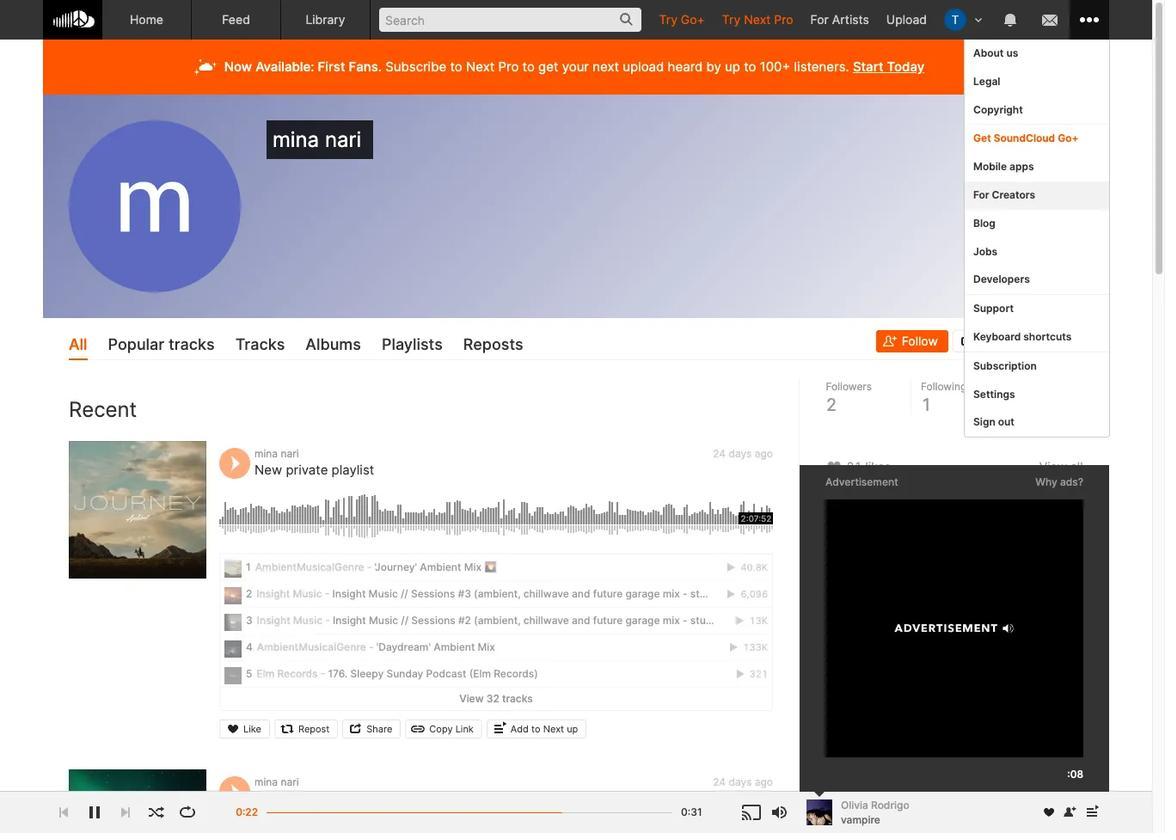 Task type: vqa. For each thing, say whether or not it's contained in the screenshot.
leftmost Follow
yes



Task type: describe. For each thing, give the bounding box(es) containing it.
try go+ link
[[651, 0, 714, 39]]

for for for creators
[[973, 188, 989, 201]]

0 vertical spatial tracks
[[169, 335, 215, 353]]

like
[[243, 724, 261, 736]]

0 vertical spatial share button
[[953, 331, 1022, 353]]

like image
[[826, 457, 844, 477]]

24 for 24 days ago electronic
[[713, 776, 726, 789]]

21
[[847, 459, 863, 474]]

link
[[455, 724, 474, 736]]

heard
[[668, 58, 703, 75]]

-
[[944, 571, 950, 585]]

32
[[487, 692, 499, 705]]

ambient
[[925, 633, 972, 648]]

to left 100+
[[744, 58, 756, 75]]

settings
[[973, 387, 1015, 400]]

advertisement
[[826, 476, 898, 488]]

get soundcloud go+
[[973, 132, 1079, 145]]

try next pro link
[[714, 0, 802, 39]]

episode 30 - selected & mixed by kyrro
[[877, 571, 1104, 585]]

nari for mina nari
[[325, 127, 361, 152]]

30
[[926, 571, 941, 585]]

soundcloud
[[994, 132, 1055, 145]]

mina for mina nari new private playlist
[[255, 447, 278, 460]]

like button
[[219, 720, 270, 739]]

reposts
[[463, 335, 523, 353]]

sign out link
[[965, 409, 1109, 437]]

for for for artists
[[811, 12, 829, 27]]

why ads?
[[1036, 476, 1084, 488]]

sign out
[[973, 416, 1015, 429]]

available:
[[256, 58, 314, 75]]

try for try next pro
[[722, 12, 741, 27]]

0:31
[[681, 806, 702, 819]]

copy
[[429, 724, 453, 736]]

developers
[[973, 273, 1030, 286]]

following image
[[826, 692, 844, 712]]

try go+
[[659, 12, 705, 27]]

new private playlist link
[[255, 461, 374, 478]]

artists
[[832, 12, 869, 27]]

copy link
[[429, 724, 474, 736]]

mina nari link for private
[[255, 447, 299, 460]]

go
[[826, 803, 842, 817]]

0 horizontal spatial pro
[[498, 58, 519, 75]]

next
[[593, 58, 619, 75]]

repost
[[298, 724, 330, 736]]

days for 24 days ago electronic
[[729, 776, 752, 789]]

view 32 tracks link
[[220, 688, 772, 711]]

get soundcloud go+ link
[[965, 125, 1109, 153]]

about
[[973, 46, 1004, 59]]

2 all from the top
[[1071, 694, 1084, 709]]

jobs link
[[965, 238, 1109, 266]]

add to next up
[[511, 724, 578, 736]]

ambientmusicalgenre 'infinite' ambient mix
[[877, 617, 1002, 648]]

ago for 24 days ago
[[755, 447, 773, 460]]

next inside button
[[543, 724, 564, 736]]

rodrigo
[[871, 798, 910, 811]]

mixed
[[1018, 571, 1052, 585]]

tracks for tracks
[[235, 335, 285, 353]]

subscribe
[[385, 58, 447, 75]]

to right subscribe
[[450, 58, 462, 75]]

kyrro
[[1074, 571, 1104, 585]]

'infinite'
[[877, 633, 921, 648]]

ago for 24 days ago electronic
[[755, 776, 773, 789]]

playlist inside mina nari new  playlist
[[286, 791, 329, 807]]

0 vertical spatial go+
[[681, 12, 705, 27]]

next up image
[[1082, 802, 1102, 823]]

1 vertical spatial tracks
[[502, 692, 533, 705]]

now
[[224, 58, 252, 75]]

vampire link
[[841, 812, 880, 828]]

mina nari link for playlist
[[255, 776, 299, 789]]

2 view all from the top
[[1040, 694, 1084, 709]]

&
[[1007, 571, 1015, 585]]

nari for mina nari new  playlist
[[281, 776, 299, 789]]

ambientmusicalgenre's avatar element
[[826, 729, 869, 772]]

0 horizontal spatial next
[[466, 58, 495, 75]]

albums
[[306, 335, 361, 353]]

24 days ago
[[713, 447, 773, 460]]

tracks for tracks 0
[[1007, 380, 1040, 393]]

new for new  playlist
[[255, 791, 282, 807]]

keyboard shortcuts link
[[965, 323, 1109, 352]]

2 horizontal spatial next
[[744, 12, 771, 27]]

reposts link
[[463, 331, 523, 361]]

pro inside try next pro link
[[774, 12, 793, 27]]

popular tracks link
[[108, 331, 215, 361]]

24 days ago electronic
[[713, 776, 773, 805]]

ambientmusicalgenre
[[877, 617, 1002, 632]]

1,820
[[936, 755, 963, 767]]

'infinite' ambient mix element
[[826, 618, 869, 661]]

1 horizontal spatial follow
[[1047, 754, 1075, 767]]

new for new private playlist
[[255, 461, 282, 478]]

24 for 24 days ago
[[713, 447, 726, 460]]

2
[[826, 395, 838, 416]]

'infinite' ambient mix link
[[877, 633, 995, 649]]

new  playlist element
[[69, 770, 206, 833]]

keyboard
[[973, 330, 1021, 343]]

1 all from the top
[[1071, 459, 1084, 474]]

56k
[[894, 755, 912, 767]]

get
[[973, 132, 991, 145]]

jobs
[[973, 245, 998, 258]]

view 32 tracks
[[459, 692, 533, 705]]

subscription
[[973, 359, 1037, 372]]

0 horizontal spatial share
[[367, 724, 392, 736]]

add to next up button
[[487, 720, 587, 739]]

0:22
[[236, 806, 258, 819]]

keyboard shortcuts
[[973, 330, 1072, 343]]

1,820 link
[[920, 755, 963, 767]]

library
[[306, 12, 345, 27]]

blog link
[[965, 210, 1109, 238]]

likes
[[866, 459, 891, 474]]



Task type: locate. For each thing, give the bounding box(es) containing it.
0 vertical spatial share
[[978, 334, 1011, 349]]

new down the like
[[255, 791, 282, 807]]

follow button up following
[[876, 331, 948, 353]]

tracks
[[169, 335, 215, 353], [502, 692, 533, 705]]

charts
[[914, 493, 952, 508]]

up inside add to next up button
[[567, 724, 578, 736]]

mina for mina nari
[[273, 127, 319, 152]]

tracks
[[235, 335, 285, 353], [1007, 380, 1040, 393]]

shortcuts
[[1024, 330, 1072, 343]]

mobile
[[845, 803, 883, 817]]

playlist inside mina nari new private playlist
[[332, 461, 374, 478]]

tracks left albums
[[235, 335, 285, 353]]

mina nari new private playlist
[[255, 447, 374, 478]]

1 vertical spatial mina
[[255, 447, 278, 460]]

selected
[[953, 571, 1003, 585]]

2 days from the top
[[729, 776, 752, 789]]

0
[[1007, 395, 1019, 416]]

new inside mina nari new private playlist
[[255, 461, 282, 478]]

1 horizontal spatial next
[[543, 724, 564, 736]]

0 vertical spatial for
[[811, 12, 829, 27]]

nari down first
[[325, 127, 361, 152]]

Search search field
[[379, 8, 642, 32]]

music
[[877, 493, 911, 508]]

all
[[1071, 459, 1084, 474], [1071, 694, 1084, 709]]

pop element
[[826, 494, 869, 537]]

to
[[450, 58, 462, 75], [522, 58, 535, 75], [744, 58, 756, 75], [531, 724, 541, 736]]

0 horizontal spatial playlist
[[286, 791, 329, 807]]

try right try go+
[[722, 12, 741, 27]]

1 vertical spatial new
[[255, 791, 282, 807]]

0 vertical spatial 24
[[713, 447, 726, 460]]

about us link
[[965, 40, 1109, 68]]

follow up :08
[[1047, 754, 1075, 767]]

playlists link
[[382, 331, 443, 361]]

electronic
[[719, 792, 767, 805]]

ago
[[755, 447, 773, 460], [755, 776, 773, 789]]

to inside button
[[531, 724, 541, 736]]

0 horizontal spatial up
[[567, 724, 578, 736]]

ago left like icon
[[755, 447, 773, 460]]

go+ up heard
[[681, 12, 705, 27]]

share button up subscription
[[953, 331, 1022, 353]]

1 vertical spatial pro
[[498, 58, 519, 75]]

tracks right '32' on the left of page
[[502, 692, 533, 705]]

for artists link
[[802, 0, 878, 39]]

2 mina nari link from the top
[[255, 776, 299, 789]]

ago up the electronic
[[755, 776, 773, 789]]

view
[[1040, 459, 1068, 474], [459, 692, 484, 705], [1040, 694, 1068, 709]]

view up :08
[[1040, 694, 1068, 709]]

0 horizontal spatial share button
[[343, 720, 401, 739]]

0 horizontal spatial tracks
[[169, 335, 215, 353]]

tara schultz's avatar element
[[944, 9, 967, 31]]

music charts
[[877, 493, 952, 508]]

0 vertical spatial ago
[[755, 447, 773, 460]]

up right "by"
[[725, 58, 740, 75]]

mina down available:
[[273, 127, 319, 152]]

follow
[[902, 334, 938, 349], [1047, 754, 1075, 767]]

progress bar
[[267, 804, 672, 832]]

1 horizontal spatial pro
[[774, 12, 793, 27]]

view all
[[1040, 459, 1084, 474], [1040, 694, 1084, 709]]

next up 100+
[[744, 12, 771, 27]]

up right add in the bottom of the page
[[567, 724, 578, 736]]

2 ago from the top
[[755, 776, 773, 789]]

today
[[887, 58, 925, 75]]

copyright link
[[965, 96, 1109, 124]]

mina nari new  playlist
[[255, 776, 329, 807]]

view up why ads?
[[1040, 459, 1068, 474]]

0 vertical spatial follow button
[[876, 331, 948, 353]]

try for try go+
[[659, 12, 678, 27]]

0 vertical spatial nari
[[325, 127, 361, 152]]

all up ads?
[[1071, 459, 1084, 474]]

add
[[511, 724, 529, 736]]

popular tracks
[[108, 335, 215, 353]]

playlist right private
[[332, 461, 374, 478]]

2 24 from the top
[[713, 776, 726, 789]]

1 horizontal spatial up
[[725, 58, 740, 75]]

2 vertical spatial next
[[543, 724, 564, 736]]

days inside 24 days ago electronic
[[729, 776, 752, 789]]

0 horizontal spatial go+
[[681, 12, 705, 27]]

nari up private
[[281, 447, 299, 460]]

for left 'artists'
[[811, 12, 829, 27]]

1 vertical spatial playlist
[[286, 791, 329, 807]]

mobile apps link
[[965, 153, 1109, 181]]

1 horizontal spatial follow button
[[1022, 751, 1084, 770]]

listeners.
[[794, 58, 849, 75]]

playlist right the 0:22
[[286, 791, 329, 807]]

24 inside 24 days ago electronic
[[713, 776, 726, 789]]

vampire
[[841, 813, 880, 826]]

get
[[538, 58, 558, 75]]

0 horizontal spatial follow button
[[876, 331, 948, 353]]

blog
[[973, 217, 996, 229]]

recent
[[69, 398, 137, 423]]

episode 30 - selected & mixed by kyrro element
[[826, 556, 869, 599]]

1
[[921, 395, 933, 416]]

mix
[[975, 633, 995, 648]]

followers 2
[[826, 380, 873, 416]]

view left '32' on the left of page
[[459, 692, 484, 705]]

share left copy
[[367, 724, 392, 736]]

1 vertical spatial mina nari link
[[255, 776, 299, 789]]

go+ down copyright link
[[1058, 132, 1079, 145]]

mina nari's avatar element
[[69, 120, 241, 292]]

0 vertical spatial pro
[[774, 12, 793, 27]]

1 24 from the top
[[713, 447, 726, 460]]

new  playlist link
[[255, 791, 329, 807]]

1 vertical spatial follow
[[1047, 754, 1075, 767]]

electronic link
[[705, 791, 773, 807]]

for up blog
[[973, 188, 989, 201]]

2 vertical spatial mina
[[255, 776, 278, 789]]

home link
[[102, 0, 192, 40]]

1 horizontal spatial for
[[973, 188, 989, 201]]

2 try from the left
[[722, 12, 741, 27]]

view all up :08
[[1040, 694, 1084, 709]]

1 horizontal spatial share
[[978, 334, 1011, 349]]

tracks up 0
[[1007, 380, 1040, 393]]

support link
[[965, 295, 1109, 323]]

copy link button
[[405, 720, 482, 739]]

pro left get
[[498, 58, 519, 75]]

0 vertical spatial new
[[255, 461, 282, 478]]

1 mina nari link from the top
[[255, 447, 299, 460]]

vampire element
[[807, 800, 832, 826]]

playlists
[[382, 335, 443, 353]]

1 vertical spatial 24
[[713, 776, 726, 789]]

to right add in the bottom of the page
[[531, 724, 541, 736]]

0 vertical spatial playlist
[[332, 461, 374, 478]]

share button right repost
[[343, 720, 401, 739]]

for creators link
[[965, 181, 1109, 210]]

0 vertical spatial tracks
[[235, 335, 285, 353]]

:08
[[1067, 768, 1084, 781]]

0 vertical spatial mina
[[273, 127, 319, 152]]

library link
[[281, 0, 371, 40]]

for creators
[[973, 188, 1036, 201]]

0 horizontal spatial follow
[[902, 334, 938, 349]]

new inside mina nari new  playlist
[[255, 791, 282, 807]]

for
[[811, 12, 829, 27], [973, 188, 989, 201]]

mobile apps
[[973, 160, 1034, 173]]

follow button
[[876, 331, 948, 353], [1022, 751, 1084, 770]]

olivia
[[841, 798, 868, 811]]

mina up "new  playlist" link
[[255, 776, 278, 789]]

tracks right popular
[[169, 335, 215, 353]]

1 vertical spatial tracks
[[1007, 380, 1040, 393]]

next down "search" "search field"
[[466, 58, 495, 75]]

mina inside mina nari new private playlist
[[255, 447, 278, 460]]

0 horizontal spatial for
[[811, 12, 829, 27]]

1 ago from the top
[[755, 447, 773, 460]]

upload
[[886, 12, 927, 27]]

1 vertical spatial follow button
[[1022, 751, 1084, 770]]

ago inside 24 days ago electronic
[[755, 776, 773, 789]]

1 try from the left
[[659, 12, 678, 27]]

subscription link
[[965, 352, 1109, 381]]

support
[[973, 302, 1014, 315]]

0 horizontal spatial tracks
[[235, 335, 285, 353]]

0 vertical spatial days
[[729, 447, 752, 460]]

0 vertical spatial view all
[[1040, 459, 1084, 474]]

0 vertical spatial mina nari link
[[255, 447, 299, 460]]

mobile
[[973, 160, 1007, 173]]

2 new from the top
[[255, 791, 282, 807]]

new left private
[[255, 461, 282, 478]]

feed link
[[192, 0, 281, 40]]

1 horizontal spatial tracks
[[1007, 380, 1040, 393]]

ads?
[[1060, 476, 1084, 488]]

1 vertical spatial nari
[[281, 447, 299, 460]]

1 vertical spatial next
[[466, 58, 495, 75]]

1 horizontal spatial go+
[[1058, 132, 1079, 145]]

by
[[1056, 571, 1070, 585]]

1 vertical spatial ago
[[755, 776, 773, 789]]

try
[[659, 12, 678, 27], [722, 12, 741, 27]]

nari up "new  playlist" link
[[281, 776, 299, 789]]

developers link
[[965, 266, 1109, 294]]

to left get
[[522, 58, 535, 75]]

None search field
[[371, 0, 651, 39]]

mina nari link up private
[[255, 447, 299, 460]]

days for 24 days ago
[[729, 447, 752, 460]]

0 vertical spatial all
[[1071, 459, 1084, 474]]

start
[[853, 58, 884, 75]]

mina nari link
[[255, 447, 299, 460], [255, 776, 299, 789]]

1 vertical spatial share button
[[343, 720, 401, 739]]

episode
[[877, 571, 923, 585]]

nari inside mina nari new  playlist
[[281, 776, 299, 789]]

mina nari
[[273, 127, 367, 152]]

1 vertical spatial go+
[[1058, 132, 1079, 145]]

mina for mina nari new  playlist
[[255, 776, 278, 789]]

21 likes
[[847, 459, 891, 474]]

1 horizontal spatial tracks
[[502, 692, 533, 705]]

repost button
[[274, 720, 338, 739]]

all up :08
[[1071, 694, 1084, 709]]

apps
[[1010, 160, 1034, 173]]

pro up 100+
[[774, 12, 793, 27]]

1 horizontal spatial try
[[722, 12, 741, 27]]

upload
[[623, 58, 664, 75]]

1 vertical spatial share
[[367, 724, 392, 736]]

1 vertical spatial days
[[729, 776, 752, 789]]

1 vertical spatial view all
[[1040, 694, 1084, 709]]

all link
[[69, 331, 87, 361]]

1 view all from the top
[[1040, 459, 1084, 474]]

copyright
[[973, 103, 1023, 116]]

2 vertical spatial nari
[[281, 776, 299, 789]]

follow up following
[[902, 334, 938, 349]]

nari for mina nari new private playlist
[[281, 447, 299, 460]]

1 vertical spatial up
[[567, 724, 578, 736]]

1 vertical spatial for
[[973, 188, 989, 201]]

1 horizontal spatial share button
[[953, 331, 1022, 353]]

fans.
[[349, 58, 382, 75]]

1 new from the top
[[255, 461, 282, 478]]

mina up new private playlist link
[[255, 447, 278, 460]]

try up heard
[[659, 12, 678, 27]]

view all up why ads?
[[1040, 459, 1084, 474]]

nari inside mina nari new private playlist
[[281, 447, 299, 460]]

following
[[921, 380, 967, 393]]

new private playlist element
[[69, 441, 206, 578]]

0 vertical spatial up
[[725, 58, 740, 75]]

why
[[1036, 476, 1058, 488]]

1 vertical spatial all
[[1071, 694, 1084, 709]]

1 horizontal spatial playlist
[[332, 461, 374, 478]]

100+
[[760, 58, 791, 75]]

0 horizontal spatial try
[[659, 12, 678, 27]]

settings link
[[965, 381, 1109, 409]]

view all link
[[826, 689, 1084, 716]]

mina inside mina nari new  playlist
[[255, 776, 278, 789]]

share
[[978, 334, 1011, 349], [367, 724, 392, 736]]

now available: first fans. subscribe to next pro to get your next upload heard by up to 100+ listeners. start today
[[224, 58, 925, 75]]

1 days from the top
[[729, 447, 752, 460]]

share up subscription
[[978, 334, 1011, 349]]

playlist
[[332, 461, 374, 478], [286, 791, 329, 807]]

0 vertical spatial follow
[[902, 334, 938, 349]]

follow button up next up icon
[[1022, 751, 1084, 770]]

0 vertical spatial next
[[744, 12, 771, 27]]

legal
[[973, 75, 1001, 88]]

mina nari link up "new  playlist" link
[[255, 776, 299, 789]]

for artists
[[811, 12, 869, 27]]

feed
[[222, 12, 250, 27]]

next right add in the bottom of the page
[[543, 724, 564, 736]]



